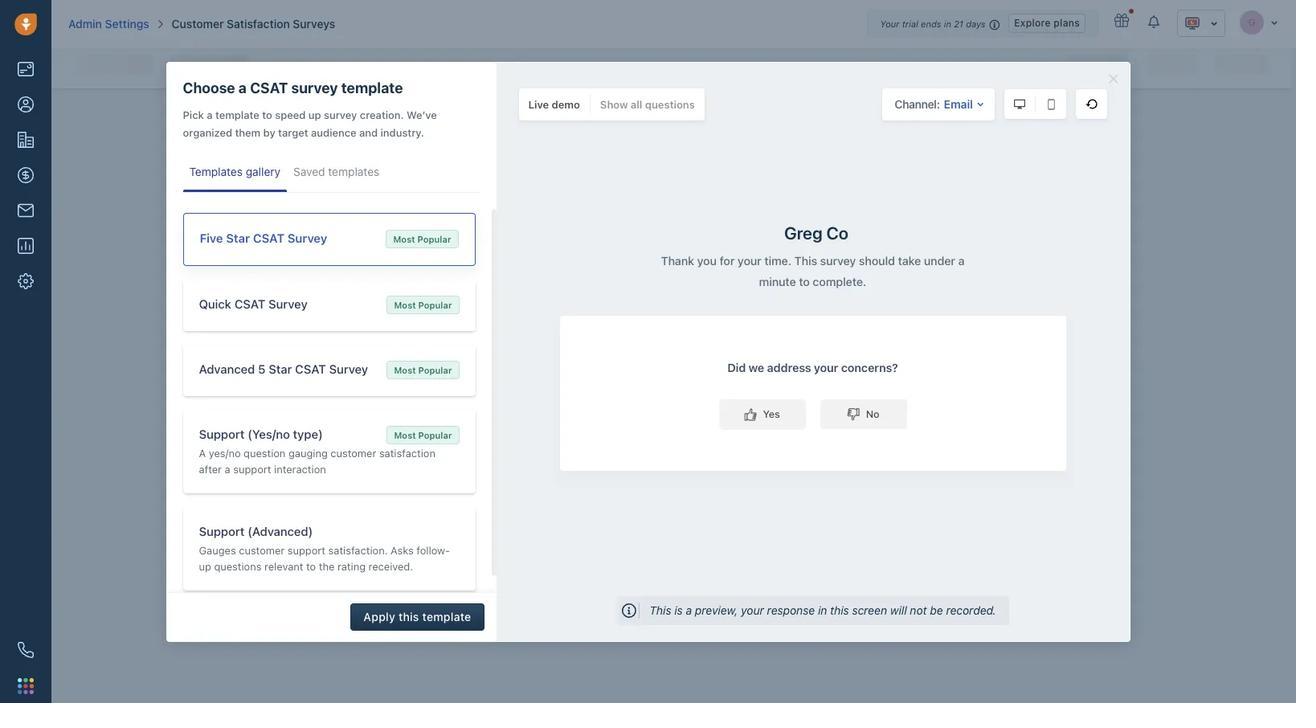Task type: locate. For each thing, give the bounding box(es) containing it.
support
[[233, 462, 271, 475], [288, 544, 325, 556]]

0 horizontal spatial this
[[649, 603, 671, 617]]

customer inside support (yes/no type) a yes/no question gauging customer satisfaction after a support interaction
[[331, 446, 376, 459]]

survey inside pick a template to speed up survey creation. we've organized them by target audience and industry.
[[324, 108, 357, 121]]

questions right all
[[645, 98, 695, 110]]

0 vertical spatial questions
[[645, 98, 695, 110]]

0 horizontal spatial template
[[215, 108, 259, 121]]

support up yes/no
[[199, 426, 244, 441]]

surveys
[[293, 17, 335, 31]]

pick
[[183, 108, 204, 121]]

1 vertical spatial in
[[818, 603, 827, 617]]

csat
[[250, 79, 288, 96], [253, 230, 284, 245], [234, 296, 265, 311], [295, 361, 326, 376]]

1 vertical spatial up
[[199, 560, 211, 573]]

survey up audience
[[324, 108, 357, 121]]

under
[[1027, 282, 1062, 297]]

template up them
[[215, 108, 259, 121]]

1 vertical spatial questions
[[214, 560, 262, 573]]

2 vertical spatial template
[[422, 610, 471, 623]]

questions down gauges
[[214, 560, 262, 573]]

response
[[767, 603, 815, 617]]

advanced 5 star csat survey
[[199, 361, 368, 376]]

industry.
[[381, 126, 424, 139]]

0 vertical spatial in
[[944, 18, 951, 29]]

apply
[[364, 610, 395, 623]]

received.
[[369, 560, 413, 573]]

follow-
[[417, 544, 450, 556]]

0 horizontal spatial customer
[[239, 544, 285, 556]]

live demo
[[528, 98, 580, 110]]

2 horizontal spatial to
[[888, 305, 900, 321]]

thank
[[734, 282, 771, 297]]

this
[[830, 603, 849, 617], [399, 610, 419, 623]]

to right minute
[[888, 305, 900, 321]]

in
[[944, 18, 951, 29], [818, 603, 827, 617]]

email
[[944, 97, 973, 110]]

support inside support (yes/no type) a yes/no question gauging customer satisfaction after a support interaction
[[199, 426, 244, 441]]

21
[[954, 18, 963, 29]]

settings
[[105, 17, 149, 31]]

questions inside 'support (advanced) gauges customer support satisfaction. asks follow- up questions relevant to the rating received.'
[[214, 560, 262, 573]]

after
[[199, 462, 222, 475]]

questions
[[645, 98, 695, 110], [214, 560, 262, 573]]

support down the 'question'
[[233, 462, 271, 475]]

1 horizontal spatial questions
[[645, 98, 695, 110]]

star right the 5
[[269, 361, 292, 376]]

show
[[600, 98, 628, 110]]

0 horizontal spatial in
[[818, 603, 827, 617]]

popular for advanced 5 star csat survey
[[418, 364, 452, 375]]

1 horizontal spatial support
[[288, 544, 325, 556]]

1 vertical spatial survey
[[324, 108, 357, 121]]

1 horizontal spatial template
[[341, 79, 403, 96]]

1 horizontal spatial your
[[820, 282, 846, 297]]

type)
[[293, 426, 323, 441]]

your right for
[[820, 282, 846, 297]]

plans
[[1054, 17, 1080, 29]]

support up gauges
[[199, 524, 244, 538]]

2 horizontal spatial template
[[422, 610, 471, 623]]

advanced
[[199, 361, 255, 376]]

is
[[674, 603, 683, 617]]

1 horizontal spatial in
[[944, 18, 951, 29]]

support for (yes/no
[[199, 426, 244, 441]]

in right response
[[818, 603, 827, 617]]

survey up pick a template to speed up survey creation. we've organized them by target audience and industry.
[[291, 79, 338, 96]]

speed
[[275, 108, 306, 121]]

2 support from the top
[[199, 524, 244, 538]]

survey up complete.
[[911, 282, 951, 297]]

to inside 'support (advanced) gauges customer support satisfaction. asks follow- up questions relevant to the rating received.'
[[306, 560, 316, 573]]

this is a preview, your response in this screen will not be recorded.
[[649, 603, 996, 617]]

template right the apply
[[422, 610, 471, 623]]

1 horizontal spatial this
[[883, 282, 908, 297]]

template up creation.
[[341, 79, 403, 96]]

0 vertical spatial to
[[262, 108, 272, 121]]

1 support from the top
[[199, 426, 244, 441]]

ends
[[921, 18, 941, 29]]

0 horizontal spatial star
[[226, 230, 250, 245]]

2 vertical spatial survey
[[911, 282, 951, 297]]

this right time.
[[883, 282, 908, 297]]

a right the under
[[1065, 282, 1072, 297]]

tab list
[[183, 157, 480, 192]]

0 horizontal spatial this
[[399, 610, 419, 623]]

we've
[[407, 108, 437, 121]]

star right five at the left of page
[[226, 230, 250, 245]]

0 vertical spatial customer
[[331, 446, 376, 459]]

choose
[[183, 79, 235, 96]]

your trial ends in 21 days
[[880, 18, 986, 29]]

support inside support (yes/no type) a yes/no question gauging customer satisfaction after a support interaction
[[233, 462, 271, 475]]

to left the
[[306, 560, 316, 573]]

time.
[[849, 282, 879, 297]]

most popular for advanced 5 star csat survey
[[394, 364, 452, 375]]

up
[[308, 108, 321, 121], [199, 560, 211, 573]]

up right speed
[[308, 108, 321, 121]]

1 horizontal spatial up
[[308, 108, 321, 121]]

templates gallery
[[189, 164, 280, 178]]

most popular for five star csat survey
[[393, 233, 451, 244]]

up down gauges
[[199, 560, 211, 573]]

a inside support (yes/no type) a yes/no question gauging customer satisfaction after a support interaction
[[225, 462, 230, 475]]

recorded.
[[946, 603, 996, 617]]

customer right the gauging
[[331, 446, 376, 459]]

to up by
[[262, 108, 272, 121]]

question
[[244, 446, 286, 459]]

explore plans button
[[1009, 14, 1086, 33]]

show all questions
[[600, 98, 695, 110]]

template inside pick a template to speed up survey creation. we've organized them by target audience and industry.
[[215, 108, 259, 121]]

1 vertical spatial this
[[649, 603, 671, 617]]

customer down (advanced)
[[239, 544, 285, 556]]

audience
[[311, 126, 356, 139]]

0 horizontal spatial up
[[199, 560, 211, 573]]

template inside apply this template button
[[422, 610, 471, 623]]

gauging
[[288, 446, 328, 459]]

survey inside thank you for your time. this survey should take under a minute to complete.
[[911, 282, 951, 297]]

rating
[[337, 560, 366, 573]]

0 horizontal spatial to
[[262, 108, 272, 121]]

most for five star csat survey
[[393, 233, 415, 244]]

1 horizontal spatial star
[[269, 361, 292, 376]]

1 horizontal spatial this
[[830, 603, 849, 617]]

survey
[[291, 79, 338, 96], [324, 108, 357, 121], [911, 282, 951, 297]]

0 horizontal spatial questions
[[214, 560, 262, 573]]

1 horizontal spatial to
[[306, 560, 316, 573]]

pick a template to speed up survey creation. we've organized them by target audience and industry.
[[183, 108, 437, 139]]

customer
[[331, 446, 376, 459], [239, 544, 285, 556]]

this left is
[[649, 603, 671, 617]]

support
[[199, 426, 244, 441], [199, 524, 244, 538]]

for
[[800, 282, 816, 297]]

in left '21'
[[944, 18, 951, 29]]

should
[[954, 282, 995, 297]]

survey
[[287, 230, 327, 245], [269, 296, 308, 311], [329, 361, 368, 376]]

1 vertical spatial template
[[215, 108, 259, 121]]

support inside 'support (advanced) gauges customer support satisfaction. asks follow- up questions relevant to the rating received.'
[[288, 544, 325, 556]]

support up the
[[288, 544, 325, 556]]

template
[[341, 79, 403, 96], [215, 108, 259, 121], [422, 610, 471, 623]]

1 vertical spatial support
[[288, 544, 325, 556]]

1 vertical spatial to
[[888, 305, 900, 321]]

0 horizontal spatial support
[[233, 462, 271, 475]]

most
[[393, 233, 415, 244], [394, 299, 416, 310], [394, 364, 416, 375], [394, 430, 416, 440]]

1 vertical spatial star
[[269, 361, 292, 376]]

1 vertical spatial support
[[199, 524, 244, 538]]

star
[[226, 230, 250, 245], [269, 361, 292, 376]]

phone image
[[18, 642, 34, 658]]

live
[[528, 98, 549, 110]]

1 vertical spatial customer
[[239, 544, 285, 556]]

0 vertical spatial template
[[341, 79, 403, 96]]

0 vertical spatial support
[[199, 426, 244, 441]]

gauges
[[199, 544, 236, 556]]

this right the apply
[[399, 610, 419, 623]]

0 vertical spatial your
[[820, 282, 846, 297]]

up inside pick a template to speed up survey creation. we've organized them by target audience and industry.
[[308, 108, 321, 121]]

this left screen
[[830, 603, 849, 617]]

you
[[775, 282, 796, 297]]

satisfaction.
[[328, 544, 388, 556]]

0 vertical spatial up
[[308, 108, 321, 121]]

0 vertical spatial star
[[226, 230, 250, 245]]

admin
[[68, 17, 102, 31]]

admin settings
[[68, 17, 149, 31]]

2 vertical spatial to
[[306, 560, 316, 573]]

0 horizontal spatial your
[[741, 603, 764, 617]]

your
[[820, 282, 846, 297], [741, 603, 764, 617]]

a down yes/no
[[225, 462, 230, 475]]

minute
[[843, 305, 885, 321]]

a right pick
[[207, 108, 213, 121]]

popular
[[418, 233, 451, 244], [418, 299, 452, 310], [418, 364, 452, 375], [418, 430, 452, 440]]

your right preview,
[[741, 603, 764, 617]]

0 vertical spatial this
[[883, 282, 908, 297]]

1 vertical spatial survey
[[269, 296, 308, 311]]

support inside 'support (advanced) gauges customer support satisfaction. asks follow- up questions relevant to the rating received.'
[[199, 524, 244, 538]]

quick
[[199, 296, 231, 311]]

0 vertical spatial support
[[233, 462, 271, 475]]

interaction
[[274, 462, 326, 475]]

them
[[235, 126, 260, 139]]

a
[[239, 79, 247, 96], [207, 108, 213, 121], [1065, 282, 1072, 297], [225, 462, 230, 475], [686, 603, 692, 617]]

1 horizontal spatial customer
[[331, 446, 376, 459]]



Task type: vqa. For each thing, say whether or not it's contained in the screenshot.
1st Achieved from the top
no



Task type: describe. For each thing, give the bounding box(es) containing it.
this inside button
[[399, 610, 419, 623]]

ic_info_icon image
[[989, 18, 1001, 31]]

the
[[319, 560, 335, 573]]

explore plans
[[1014, 17, 1080, 29]]

support (yes/no type) a yes/no question gauging customer satisfaction after a support interaction
[[199, 426, 436, 475]]

0 vertical spatial survey
[[291, 79, 338, 96]]

csat right five at the left of page
[[253, 230, 284, 245]]

will
[[890, 603, 907, 617]]

preview,
[[695, 603, 738, 617]]

take
[[998, 282, 1023, 297]]

template for apply this template
[[422, 610, 471, 623]]

saved
[[293, 164, 325, 178]]

choose a csat survey template
[[183, 79, 403, 96]]

yes/no
[[209, 446, 241, 459]]

relevant
[[264, 560, 303, 573]]

customer
[[172, 17, 224, 31]]

a right is
[[686, 603, 692, 617]]

templates
[[328, 164, 380, 178]]

csat right the 5
[[295, 361, 326, 376]]

trial
[[902, 18, 918, 29]]

survey for pick
[[324, 108, 357, 121]]

satisfaction
[[379, 446, 436, 459]]

this inside thank you for your time. this survey should take under a minute to complete.
[[883, 282, 908, 297]]

and
[[359, 126, 378, 139]]

all
[[631, 98, 642, 110]]

screen
[[852, 603, 887, 617]]

apply this template button
[[351, 603, 484, 630]]

to inside thank you for your time. this survey should take under a minute to complete.
[[888, 305, 900, 321]]

by
[[263, 126, 275, 139]]

days
[[966, 18, 986, 29]]

(advanced)
[[248, 524, 313, 538]]

popular for five star csat survey
[[418, 233, 451, 244]]

customer inside 'support (advanced) gauges customer support satisfaction. asks follow- up questions relevant to the rating received.'
[[239, 544, 285, 556]]

admin settings link
[[68, 16, 149, 32]]

your inside thank you for your time. this survey should take under a minute to complete.
[[820, 282, 846, 297]]

explore
[[1014, 17, 1051, 29]]

most for quick csat survey
[[394, 299, 416, 310]]

thank you for your time. this survey should take under a minute to complete.
[[734, 282, 1075, 321]]

gallery
[[246, 164, 280, 178]]

a
[[199, 446, 206, 459]]

target
[[278, 126, 308, 139]]

organized
[[183, 126, 232, 139]]

apply this template
[[364, 610, 471, 623]]

a inside thank you for your time. this survey should take under a minute to complete.
[[1065, 282, 1072, 297]]

0 vertical spatial survey
[[287, 230, 327, 245]]

freshworks switcher image
[[18, 678, 34, 694]]

five
[[200, 230, 223, 245]]

survey for thank
[[911, 282, 951, 297]]

csat right quick
[[234, 296, 265, 311]]

quick csat survey
[[199, 296, 308, 311]]

a inside pick a template to speed up survey creation. we've organized them by target audience and industry.
[[207, 108, 213, 121]]

channel:
[[895, 97, 940, 111]]

popular for quick csat survey
[[418, 299, 452, 310]]

satisfaction
[[227, 17, 290, 31]]

creation.
[[360, 108, 404, 121]]

demo
[[552, 98, 580, 110]]

to inside pick a template to speed up survey creation. we've organized them by target audience and industry.
[[262, 108, 272, 121]]

2 vertical spatial survey
[[329, 361, 368, 376]]

1 vertical spatial your
[[741, 603, 764, 617]]

be
[[930, 603, 943, 617]]

(yes/no
[[248, 426, 290, 441]]

complete.
[[903, 305, 963, 321]]

csat up speed
[[250, 79, 288, 96]]

your
[[880, 18, 900, 29]]

most popular for quick csat survey
[[394, 299, 452, 310]]

asks
[[391, 544, 414, 556]]

a right choose
[[239, 79, 247, 96]]

support for (advanced)
[[199, 524, 244, 538]]

5
[[258, 361, 266, 376]]

tab list containing templates gallery
[[183, 157, 480, 192]]

customer satisfaction surveys
[[172, 17, 335, 31]]

phone element
[[10, 634, 42, 666]]

support (advanced) gauges customer support satisfaction. asks follow- up questions relevant to the rating received.
[[199, 524, 450, 573]]

not
[[910, 603, 927, 617]]

most for advanced 5 star csat survey
[[394, 364, 416, 375]]

templates
[[189, 164, 243, 178]]

saved templates
[[293, 164, 380, 178]]

five star csat survey
[[200, 230, 327, 245]]

up inside 'support (advanced) gauges customer support satisfaction. asks follow- up questions relevant to the rating received.'
[[199, 560, 211, 573]]

template for pick a template to speed up survey creation. we've organized them by target audience and industry.
[[215, 108, 259, 121]]



